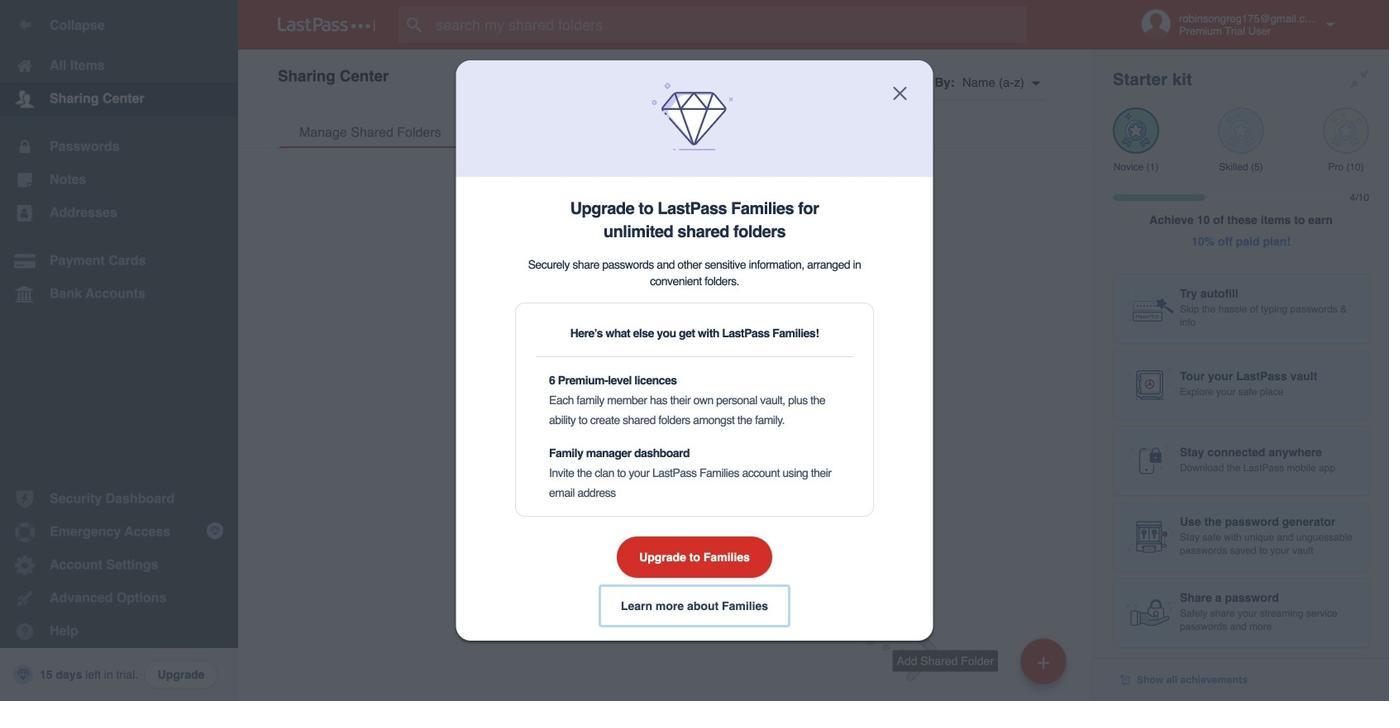 Task type: vqa. For each thing, say whether or not it's contained in the screenshot.
Dialog
no



Task type: locate. For each thing, give the bounding box(es) containing it.
new item navigation
[[733, 450, 1093, 701]]

main navigation navigation
[[0, 0, 238, 701]]

lastpass image
[[278, 17, 375, 32]]

vault options navigation
[[238, 50, 1093, 99]]

Search search field
[[399, 7, 1059, 43]]

search my shared folders text field
[[399, 7, 1059, 43]]



